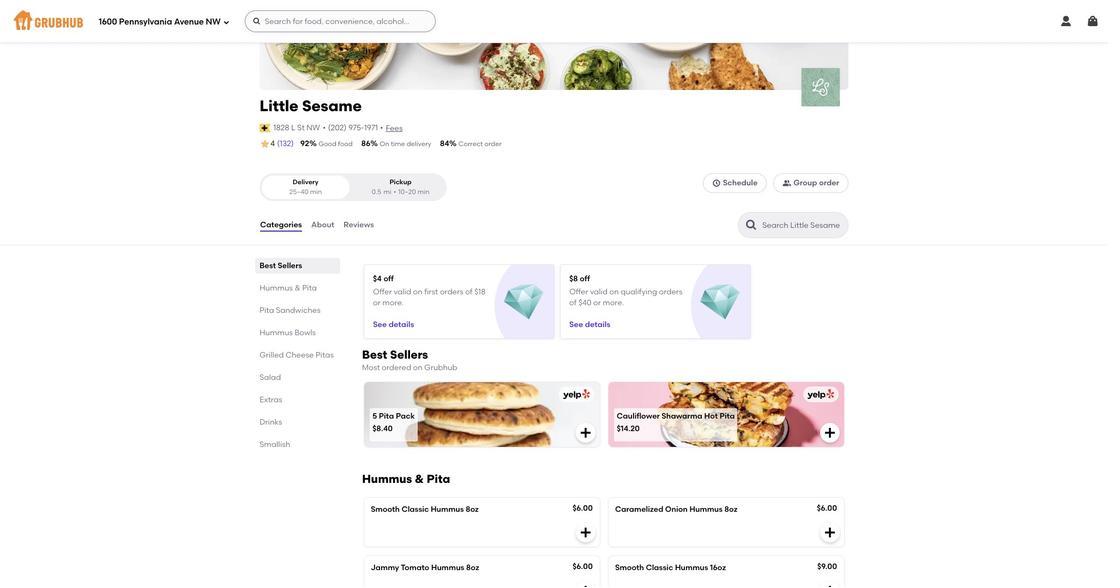 Task type: locate. For each thing, give the bounding box(es) containing it.
1 horizontal spatial more.
[[603, 298, 624, 308]]

valid up '$40'
[[590, 287, 608, 297]]

0 horizontal spatial hummus & pita
[[260, 284, 317, 293]]

valid inside the $4 off offer valid on first orders of $18 or more.
[[394, 287, 412, 297]]

min inside delivery 25–40 min
[[310, 188, 322, 196]]

1 horizontal spatial &
[[415, 473, 424, 486]]

• right 1971
[[380, 123, 383, 132]]

1 vertical spatial &
[[415, 473, 424, 486]]

of left '$40'
[[570, 298, 577, 308]]

0 horizontal spatial •
[[323, 123, 326, 132]]

1 horizontal spatial hummus & pita
[[362, 473, 451, 486]]

hot
[[705, 412, 718, 421]]

pita sandwiches
[[260, 306, 321, 315]]

$14.20
[[617, 425, 640, 434]]

1 horizontal spatial promo image
[[701, 283, 741, 323]]

on time delivery
[[380, 140, 431, 148]]

1 horizontal spatial smooth
[[616, 564, 644, 573]]

0 horizontal spatial details
[[389, 320, 414, 329]]

hummus & pita up pita sandwiches
[[260, 284, 317, 293]]

1 horizontal spatial yelp image
[[806, 390, 835, 400]]

order for correct order
[[485, 140, 502, 148]]

orders right qualifying
[[659, 287, 683, 297]]

5 pita pack $8.40
[[373, 412, 415, 434]]

92
[[301, 139, 309, 148]]

$8
[[570, 275, 578, 284]]

best up hummus & pita tab
[[260, 261, 276, 271]]

1 horizontal spatial see details
[[570, 320, 611, 329]]

1 horizontal spatial see details button
[[570, 315, 611, 335]]

see details up best sellers most ordered on grubhub in the left of the page
[[373, 320, 414, 329]]

1 see from the left
[[373, 320, 387, 329]]

2 more. from the left
[[603, 298, 624, 308]]

•
[[323, 123, 326, 132], [380, 123, 383, 132], [394, 188, 396, 196]]

0 vertical spatial smooth
[[371, 505, 400, 515]]

1 vertical spatial best
[[362, 348, 388, 362]]

best up most in the left of the page
[[362, 348, 388, 362]]

0 vertical spatial hummus & pita
[[260, 284, 317, 293]]

svg image for jammy tomato hummus 8oz
[[579, 585, 593, 588]]

nw inside the main navigation navigation
[[206, 17, 221, 27]]

cauliflower
[[617, 412, 660, 421]]

caramelized
[[616, 505, 664, 515]]

jammy
[[371, 564, 399, 573]]

offer inside the $4 off offer valid on first orders of $18 or more.
[[373, 287, 392, 297]]

1 details from the left
[[389, 320, 414, 329]]

caramelized onion hummus 8oz
[[616, 505, 738, 515]]

0 horizontal spatial sellers
[[278, 261, 302, 271]]

nw
[[206, 17, 221, 27], [307, 123, 320, 132]]

1 vertical spatial order
[[820, 179, 840, 188]]

0 horizontal spatial min
[[310, 188, 322, 196]]

best inside best sellers tab
[[260, 261, 276, 271]]

reviews
[[344, 220, 374, 230]]

valid
[[394, 287, 412, 297], [590, 287, 608, 297]]

avenue
[[174, 17, 204, 27]]

on
[[413, 287, 423, 297], [610, 287, 619, 297], [413, 363, 423, 373]]

st
[[297, 123, 305, 132]]

nw for 1600 pennsylvania avenue nw
[[206, 17, 221, 27]]

on for best
[[413, 363, 423, 373]]

schedule button
[[703, 174, 767, 193]]

0 horizontal spatial yelp image
[[561, 390, 590, 400]]

of left $18
[[466, 287, 473, 297]]

& down best sellers tab
[[295, 284, 301, 293]]

on left qualifying
[[610, 287, 619, 297]]

$4
[[373, 275, 382, 284]]

0 horizontal spatial orders
[[440, 287, 464, 297]]

details down '$40'
[[585, 320, 611, 329]]

of inside the $4 off offer valid on first orders of $18 or more.
[[466, 287, 473, 297]]

best inside best sellers most ordered on grubhub
[[362, 348, 388, 362]]

sellers up ordered
[[390, 348, 428, 362]]

svg image for smooth classic hummus 8oz
[[579, 527, 593, 540]]

promo image
[[504, 283, 544, 323], [701, 283, 741, 323]]

min down delivery
[[310, 188, 322, 196]]

1 horizontal spatial orders
[[659, 287, 683, 297]]

about button
[[311, 206, 335, 245]]

0 horizontal spatial &
[[295, 284, 301, 293]]

on right ordered
[[413, 363, 423, 373]]

more.
[[383, 298, 404, 308], [603, 298, 624, 308]]

0 vertical spatial best
[[260, 261, 276, 271]]

see details
[[373, 320, 414, 329], [570, 320, 611, 329]]

more. for qualifying
[[603, 298, 624, 308]]

sellers up hummus & pita tab
[[278, 261, 302, 271]]

mi
[[384, 188, 392, 196]]

schedule
[[723, 179, 758, 188]]

0 vertical spatial &
[[295, 284, 301, 293]]

more. inside $8 off offer valid on qualifying orders of $40 or more.
[[603, 298, 624, 308]]

1 vertical spatial of
[[570, 298, 577, 308]]

2 see details from the left
[[570, 320, 611, 329]]

valid inside $8 off offer valid on qualifying orders of $40 or more.
[[590, 287, 608, 297]]

1 horizontal spatial min
[[418, 188, 430, 196]]

orders inside $8 off offer valid on qualifying orders of $40 or more.
[[659, 287, 683, 297]]

on
[[380, 140, 389, 148]]

off for $8 off
[[580, 275, 590, 284]]

see
[[373, 320, 387, 329], [570, 320, 583, 329]]

0 horizontal spatial promo image
[[504, 283, 544, 323]]

main navigation navigation
[[0, 0, 1109, 43]]

86
[[362, 139, 371, 148]]

hummus inside hummus & pita tab
[[260, 284, 293, 293]]

delivery
[[407, 140, 431, 148]]

hummus & pita up smooth classic hummus 8oz
[[362, 473, 451, 486]]

hummus bowls tab
[[260, 327, 336, 339]]

2 valid from the left
[[590, 287, 608, 297]]

hummus & pita tab
[[260, 283, 336, 294]]

of inside $8 off offer valid on qualifying orders of $40 or more.
[[570, 298, 577, 308]]

option group containing delivery 25–40 min
[[260, 174, 447, 201]]

nw right avenue
[[206, 17, 221, 27]]

offer for $8
[[570, 287, 589, 297]]

off inside $8 off offer valid on qualifying orders of $40 or more.
[[580, 275, 590, 284]]

or down "$4"
[[373, 298, 381, 308]]

0 horizontal spatial offer
[[373, 287, 392, 297]]

1 see details button from the left
[[373, 315, 414, 335]]

yelp image
[[561, 390, 590, 400], [806, 390, 835, 400]]

see details for $8 off offer valid on qualifying orders of $40 or more.
[[570, 320, 611, 329]]

on left first
[[413, 287, 423, 297]]

1 min from the left
[[310, 188, 322, 196]]

see for offer valid on qualifying orders of $40 or more.
[[570, 320, 583, 329]]

0 horizontal spatial nw
[[206, 17, 221, 27]]

8oz
[[466, 505, 479, 515], [725, 505, 738, 515], [466, 564, 480, 573]]

1 horizontal spatial see
[[570, 320, 583, 329]]

1 horizontal spatial sellers
[[390, 348, 428, 362]]

of
[[466, 287, 473, 297], [570, 298, 577, 308]]

1 horizontal spatial details
[[585, 320, 611, 329]]

2 see details button from the left
[[570, 315, 611, 335]]

2 offer from the left
[[570, 287, 589, 297]]

2 or from the left
[[594, 298, 601, 308]]

or for $4 off
[[373, 298, 381, 308]]

or
[[373, 298, 381, 308], [594, 298, 601, 308]]

valid for $8 off
[[590, 287, 608, 297]]

classic
[[402, 505, 429, 515], [646, 564, 674, 573]]

sellers
[[278, 261, 302, 271], [390, 348, 428, 362]]

drinks
[[260, 418, 282, 427]]

0 horizontal spatial classic
[[402, 505, 429, 515]]

best
[[260, 261, 276, 271], [362, 348, 388, 362]]

1 horizontal spatial valid
[[590, 287, 608, 297]]

2 orders from the left
[[659, 287, 683, 297]]

min right the 10–20
[[418, 188, 430, 196]]

1 vertical spatial smooth
[[616, 564, 644, 573]]

hummus & pita
[[260, 284, 317, 293], [362, 473, 451, 486]]

0 vertical spatial classic
[[402, 505, 429, 515]]

first
[[425, 287, 438, 297]]

sellers inside tab
[[278, 261, 302, 271]]

1 vertical spatial nw
[[307, 123, 320, 132]]

pita up hummus bowls
[[260, 306, 274, 315]]

1 horizontal spatial or
[[594, 298, 601, 308]]

nw right st on the left top of the page
[[307, 123, 320, 132]]

yelp image for 5 pita pack
[[561, 390, 590, 400]]

extras
[[260, 396, 282, 405]]

pennsylvania
[[119, 17, 172, 27]]

& inside tab
[[295, 284, 301, 293]]

1 offer from the left
[[373, 287, 392, 297]]

qualifying
[[621, 287, 658, 297]]

see up most in the left of the page
[[373, 320, 387, 329]]

cauliflower shawarma hot pita $14.20
[[617, 412, 735, 434]]

pita
[[302, 284, 317, 293], [260, 306, 274, 315], [379, 412, 394, 421], [720, 412, 735, 421], [427, 473, 451, 486]]

pack
[[396, 412, 415, 421]]

or inside the $4 off offer valid on first orders of $18 or more.
[[373, 298, 381, 308]]

&
[[295, 284, 301, 293], [415, 473, 424, 486]]

option group
[[260, 174, 447, 201]]

8oz for jammy tomato hummus 8oz
[[466, 564, 480, 573]]

see down '$40'
[[570, 320, 583, 329]]

offer
[[373, 287, 392, 297], [570, 287, 589, 297]]

0 horizontal spatial see details button
[[373, 315, 414, 335]]

see details down '$40'
[[570, 320, 611, 329]]

1 horizontal spatial best
[[362, 348, 388, 362]]

0 vertical spatial of
[[466, 287, 473, 297]]

0 horizontal spatial smooth
[[371, 505, 400, 515]]

or inside $8 off offer valid on qualifying orders of $40 or more.
[[594, 298, 601, 308]]

1 vertical spatial classic
[[646, 564, 674, 573]]

order inside button
[[820, 179, 840, 188]]

little sesame logo image
[[802, 68, 840, 106]]

on for $4
[[413, 287, 423, 297]]

0.5
[[372, 188, 382, 196]]

1 orders from the left
[[440, 287, 464, 297]]

good
[[319, 140, 337, 148]]

grilled cheese pitas
[[260, 351, 334, 360]]

8oz for smooth classic hummus 8oz
[[466, 505, 479, 515]]

valid left first
[[394, 287, 412, 297]]

0 horizontal spatial see details
[[373, 320, 414, 329]]

l
[[291, 123, 296, 132]]

1 see details from the left
[[373, 320, 414, 329]]

people icon image
[[783, 179, 792, 188]]

2 min from the left
[[418, 188, 430, 196]]

& up smooth classic hummus 8oz
[[415, 473, 424, 486]]

see details for $4 off offer valid on first orders of $18 or more.
[[373, 320, 414, 329]]

$6.00
[[573, 504, 593, 514], [817, 504, 838, 514], [573, 563, 593, 572]]

order
[[485, 140, 502, 148], [820, 179, 840, 188]]

1 horizontal spatial classic
[[646, 564, 674, 573]]

orders
[[440, 287, 464, 297], [659, 287, 683, 297]]

offer up '$40'
[[570, 287, 589, 297]]

975-
[[349, 123, 364, 132]]

1 horizontal spatial of
[[570, 298, 577, 308]]

1600 pennsylvania avenue nw
[[99, 17, 221, 27]]

0 horizontal spatial or
[[373, 298, 381, 308]]

pita right the 5
[[379, 412, 394, 421]]

on inside the $4 off offer valid on first orders of $18 or more.
[[413, 287, 423, 297]]

svg image
[[579, 427, 593, 440], [579, 527, 593, 540], [824, 527, 837, 540], [579, 585, 593, 588], [824, 585, 837, 588]]

see details button up best sellers most ordered on grubhub in the left of the page
[[373, 315, 414, 335]]

0 horizontal spatial more.
[[383, 298, 404, 308]]

16oz
[[710, 564, 726, 573]]

Search for food, convenience, alcohol... search field
[[245, 10, 436, 32]]

• left (202)
[[323, 123, 326, 132]]

best sellers tab
[[260, 260, 336, 272]]

1 promo image from the left
[[504, 283, 544, 323]]

1 horizontal spatial nw
[[307, 123, 320, 132]]

order right correct
[[485, 140, 502, 148]]

off right "$4"
[[384, 275, 394, 284]]

correct order
[[459, 140, 502, 148]]

order right group
[[820, 179, 840, 188]]

1 more. from the left
[[383, 298, 404, 308]]

orders inside the $4 off offer valid on first orders of $18 or more.
[[440, 287, 464, 297]]

0 vertical spatial sellers
[[278, 261, 302, 271]]

1 horizontal spatial off
[[580, 275, 590, 284]]

on inside best sellers most ordered on grubhub
[[413, 363, 423, 373]]

nw inside button
[[307, 123, 320, 132]]

pickup 0.5 mi • 10–20 min
[[372, 179, 430, 196]]

offer down "$4"
[[373, 287, 392, 297]]

0 horizontal spatial valid
[[394, 287, 412, 297]]

sellers inside best sellers most ordered on grubhub
[[390, 348, 428, 362]]

sesame
[[302, 97, 362, 115]]

more. inside the $4 off offer valid on first orders of $18 or more.
[[383, 298, 404, 308]]

pita right "hot"
[[720, 412, 735, 421]]

1 yelp image from the left
[[561, 390, 590, 400]]

pita up smooth classic hummus 8oz
[[427, 473, 451, 486]]

0 horizontal spatial best
[[260, 261, 276, 271]]

smallish tab
[[260, 439, 336, 451]]

1 horizontal spatial offer
[[570, 287, 589, 297]]

orders right first
[[440, 287, 464, 297]]

details
[[389, 320, 414, 329], [585, 320, 611, 329]]

off inside the $4 off offer valid on first orders of $18 or more.
[[384, 275, 394, 284]]

promo image for offer valid on first orders of $18 or more.
[[504, 283, 544, 323]]

1 horizontal spatial order
[[820, 179, 840, 188]]

little sesame
[[260, 97, 362, 115]]

see details button
[[373, 315, 414, 335], [570, 315, 611, 335]]

delivery
[[293, 179, 319, 186]]

0 horizontal spatial see
[[373, 320, 387, 329]]

1828
[[273, 123, 290, 132]]

svg image
[[1060, 15, 1073, 28], [1087, 15, 1100, 28], [252, 17, 261, 26], [223, 19, 230, 25], [712, 179, 721, 188], [824, 427, 837, 440]]

or right '$40'
[[594, 298, 601, 308]]

2 details from the left
[[585, 320, 611, 329]]

see details button down '$40'
[[570, 315, 611, 335]]

0 vertical spatial nw
[[206, 17, 221, 27]]

0 vertical spatial order
[[485, 140, 502, 148]]

2 horizontal spatial •
[[394, 188, 396, 196]]

1 off from the left
[[384, 275, 394, 284]]

2 yelp image from the left
[[806, 390, 835, 400]]

• right mi
[[394, 188, 396, 196]]

0 horizontal spatial order
[[485, 140, 502, 148]]

offer inside $8 off offer valid on qualifying orders of $40 or more.
[[570, 287, 589, 297]]

1 or from the left
[[373, 298, 381, 308]]

salad tab
[[260, 372, 336, 384]]

offer for $4
[[373, 287, 392, 297]]

off right $8
[[580, 275, 590, 284]]

sellers for best sellers most ordered on grubhub
[[390, 348, 428, 362]]

0 horizontal spatial of
[[466, 287, 473, 297]]

8oz for caramelized onion hummus 8oz
[[725, 505, 738, 515]]

details up best sellers most ordered on grubhub in the left of the page
[[389, 320, 414, 329]]

1 vertical spatial hummus & pita
[[362, 473, 451, 486]]

2 promo image from the left
[[701, 283, 741, 323]]

1 valid from the left
[[394, 287, 412, 297]]

more. for first
[[383, 298, 404, 308]]

classic for smooth classic hummus 8oz
[[402, 505, 429, 515]]

1 vertical spatial sellers
[[390, 348, 428, 362]]

on inside $8 off offer valid on qualifying orders of $40 or more.
[[610, 287, 619, 297]]

0 horizontal spatial off
[[384, 275, 394, 284]]

2 see from the left
[[570, 320, 583, 329]]

of for $40
[[570, 298, 577, 308]]

2 off from the left
[[580, 275, 590, 284]]



Task type: vqa. For each thing, say whether or not it's contained in the screenshot.
SMOOTH CLASSIC HUMMUS 8OZ
yes



Task type: describe. For each thing, give the bounding box(es) containing it.
see details button for $8 off offer valid on qualifying orders of $40 or more.
[[570, 315, 611, 335]]

pitas
[[316, 351, 334, 360]]

best sellers
[[260, 261, 302, 271]]

svg image for caramelized onion hummus 8oz
[[824, 527, 837, 540]]

$6.00 for caramelized onion hummus 8oz
[[573, 504, 593, 514]]

correct
[[459, 140, 483, 148]]

smallish
[[260, 440, 290, 450]]

group
[[794, 179, 818, 188]]

group order
[[794, 179, 840, 188]]

svg image inside schedule button
[[712, 179, 721, 188]]

see for offer valid on first orders of $18 or more.
[[373, 320, 387, 329]]

pita sandwiches tab
[[260, 305, 336, 317]]

little
[[260, 97, 299, 115]]

hummus bowls
[[260, 329, 316, 338]]

about
[[311, 220, 335, 230]]

see details button for $4 off offer valid on first orders of $18 or more.
[[373, 315, 414, 335]]

grubhub
[[425, 363, 458, 373]]

smooth for smooth classic hummus 8oz
[[371, 505, 400, 515]]

grilled
[[260, 351, 284, 360]]

extras tab
[[260, 395, 336, 406]]

pita inside "5 pita pack $8.40"
[[379, 412, 394, 421]]

Search Little Sesame search field
[[762, 220, 845, 231]]

of for $18
[[466, 287, 473, 297]]

yelp image for cauliflower shawarma hot pita
[[806, 390, 835, 400]]

$6.00 for smooth classic hummus 16oz
[[573, 563, 593, 572]]

subscription pass image
[[260, 124, 271, 133]]

search icon image
[[745, 219, 758, 232]]

84
[[440, 139, 450, 148]]

1828 l st nw
[[273, 123, 320, 132]]

time
[[391, 140, 405, 148]]

categories
[[260, 220, 302, 230]]

on for $8
[[610, 287, 619, 297]]

orders for first
[[440, 287, 464, 297]]

cheese
[[286, 351, 314, 360]]

grilled cheese pitas tab
[[260, 350, 336, 361]]

$9.00
[[818, 563, 838, 572]]

ordered
[[382, 363, 411, 373]]

pita up sandwiches
[[302, 284, 317, 293]]

best for best sellers most ordered on grubhub
[[362, 348, 388, 362]]

$40
[[579, 298, 592, 308]]

• (202) 975-1971 • fees
[[323, 123, 403, 133]]

hummus inside hummus bowls tab
[[260, 329, 293, 338]]

bowls
[[295, 329, 316, 338]]

categories button
[[260, 206, 303, 245]]

hummus & pita inside tab
[[260, 284, 317, 293]]

nw for 1828 l st nw
[[307, 123, 320, 132]]

salad
[[260, 373, 281, 383]]

best sellers most ordered on grubhub
[[362, 348, 458, 373]]

10–20
[[399, 188, 416, 196]]

delivery 25–40 min
[[290, 179, 322, 196]]

onion
[[666, 505, 688, 515]]

$8.40
[[373, 425, 393, 434]]

most
[[362, 363, 380, 373]]

min inside pickup 0.5 mi • 10–20 min
[[418, 188, 430, 196]]

(202)
[[328, 123, 347, 132]]

group order button
[[774, 174, 849, 193]]

valid for $4 off
[[394, 287, 412, 297]]

classic for smooth classic hummus 16oz
[[646, 564, 674, 573]]

smooth classic hummus 8oz
[[371, 505, 479, 515]]

fees
[[386, 124, 403, 133]]

drinks tab
[[260, 417, 336, 428]]

promo image for offer valid on qualifying orders of $40 or more.
[[701, 283, 741, 323]]

good food
[[319, 140, 353, 148]]

1828 l st nw button
[[273, 122, 321, 134]]

or for $8 off
[[594, 298, 601, 308]]

details for $4 off offer valid on first orders of $18 or more.
[[389, 320, 414, 329]]

pickup
[[390, 179, 412, 186]]

food
[[338, 140, 353, 148]]

1971
[[364, 123, 378, 132]]

tomato
[[401, 564, 430, 573]]

(202) 975-1971 button
[[328, 123, 378, 134]]

order for group order
[[820, 179, 840, 188]]

fees button
[[385, 123, 404, 135]]

1600
[[99, 17, 117, 27]]

(132)
[[277, 139, 294, 148]]

pita inside cauliflower shawarma hot pita $14.20
[[720, 412, 735, 421]]

$4 off offer valid on first orders of $18 or more.
[[373, 275, 486, 308]]

$18
[[475, 287, 486, 297]]

5
[[373, 412, 377, 421]]

jammy tomato hummus 8oz
[[371, 564, 480, 573]]

smooth classic hummus 16oz
[[616, 564, 726, 573]]

4
[[271, 139, 275, 148]]

$8 off offer valid on qualifying orders of $40 or more.
[[570, 275, 683, 308]]

best for best sellers
[[260, 261, 276, 271]]

reviews button
[[343, 206, 375, 245]]

star icon image
[[260, 139, 271, 150]]

• inside pickup 0.5 mi • 10–20 min
[[394, 188, 396, 196]]

svg image for smooth classic hummus 16oz
[[824, 585, 837, 588]]

details for $8 off offer valid on qualifying orders of $40 or more.
[[585, 320, 611, 329]]

shawarma
[[662, 412, 703, 421]]

sandwiches
[[276, 306, 321, 315]]

25–40
[[290, 188, 309, 196]]

orders for qualifying
[[659, 287, 683, 297]]

off for $4 off
[[384, 275, 394, 284]]

smooth for smooth classic hummus 16oz
[[616, 564, 644, 573]]

sellers for best sellers
[[278, 261, 302, 271]]

1 horizontal spatial •
[[380, 123, 383, 132]]



